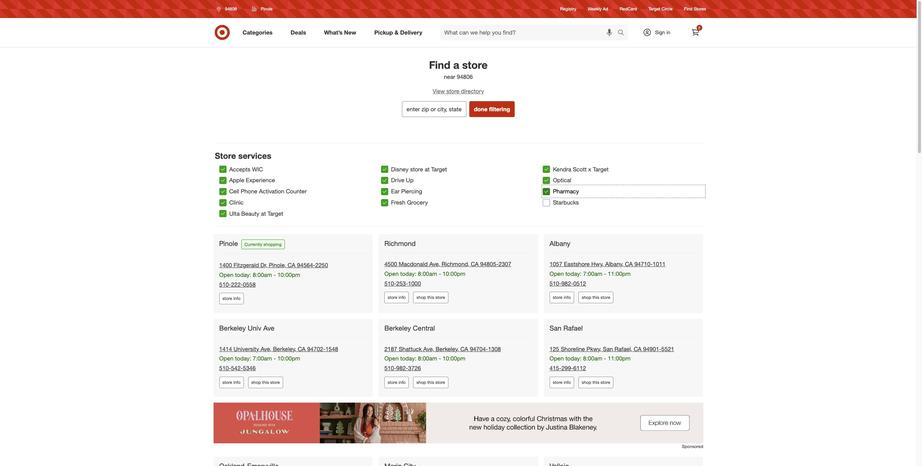 Task type: locate. For each thing, give the bounding box(es) containing it.
8:00am up 3726
[[418, 355, 438, 362]]

near
[[444, 73, 456, 80]]

open inside 1057 eastshore hwy, albany, ca 94710-1011 open today: 7:00am - 11:00pm 510-982-0512
[[550, 270, 564, 278]]

982- inside 1057 eastshore hwy, albany, ca 94710-1011 open today: 7:00am - 11:00pm 510-982-0512
[[562, 280, 574, 287]]

ear piercing
[[391, 188, 422, 195]]

univ
[[248, 324, 262, 333]]

- for richmond
[[439, 270, 441, 278]]

0 horizontal spatial berkeley
[[219, 324, 246, 333]]

advertisement region
[[214, 403, 704, 444]]

today: down shoreline
[[566, 355, 582, 362]]

11:00pm inside 125 shoreline pkwy, san rafael, ca 94901-5521 open today: 8:00am - 11:00pm 415-299-6112
[[608, 355, 631, 362]]

open inside 125 shoreline pkwy, san rafael, ca 94901-5521 open today: 8:00am - 11:00pm 415-299-6112
[[550, 355, 564, 362]]

94805-
[[481, 261, 499, 268]]

directory
[[461, 88, 484, 95]]

store info link for san rafael
[[550, 377, 575, 389]]

shop this store for albany
[[582, 295, 611, 300]]

ave, inside 1414 university ave, berkeley, ca 94702-1548 open today: 7:00am - 10:00pm 510-542-5346
[[261, 346, 272, 353]]

10:00pm inside 4500 macdonald ave, richmond, ca 94805-2307 open today: 8:00am - 10:00pm 510-253-1000
[[443, 270, 466, 278]]

- inside 1057 eastshore hwy, albany, ca 94710-1011 open today: 7:00am - 11:00pm 510-982-0512
[[605, 270, 607, 278]]

rafael,
[[615, 346, 633, 353]]

open inside 1400 fitzgerald dr, pinole, ca 94564-2250 open today: 8:00am - 10:00pm 510-222-0558
[[219, 271, 234, 279]]

510- down 1400
[[219, 281, 231, 288]]

ca right the pinole,
[[288, 262, 296, 269]]

11:00pm inside 1057 eastshore hwy, albany, ca 94710-1011 open today: 7:00am - 11:00pm 510-982-0512
[[608, 270, 631, 278]]

today: inside 1414 university ave, berkeley, ca 94702-1548 open today: 7:00am - 10:00pm 510-542-5346
[[235, 355, 251, 362]]

shop down 3726
[[417, 380, 426, 385]]

find up near
[[429, 58, 451, 71]]

starbucks
[[553, 199, 579, 206]]

ave, inside 2187 shattuck ave, berkeley, ca 94704-1308 open today: 8:00am - 10:00pm 510-982-3726
[[424, 346, 434, 353]]

ca inside 1414 university ave, berkeley, ca 94702-1548 open today: 7:00am - 10:00pm 510-542-5346
[[298, 346, 306, 353]]

- down 4500 macdonald ave, richmond, ca 94805-2307 link on the bottom of page
[[439, 270, 441, 278]]

982- inside 2187 shattuck ave, berkeley, ca 94704-1308 open today: 8:00am - 10:00pm 510-982-3726
[[397, 365, 408, 372]]

pinole up 1400
[[219, 239, 238, 248]]

shop this store
[[417, 295, 446, 300], [582, 295, 611, 300], [251, 380, 280, 385], [417, 380, 446, 385], [582, 380, 611, 385]]

4500 macdonald ave, richmond, ca 94805-2307 link
[[385, 261, 512, 268]]

info down 510-982-3726 link
[[399, 380, 406, 385]]

0 horizontal spatial berkeley,
[[273, 346, 296, 353]]

5521
[[662, 346, 675, 353]]

shop down 0512
[[582, 295, 592, 300]]

shop down "1000"
[[417, 295, 426, 300]]

1 vertical spatial 94806
[[457, 73, 473, 80]]

- inside 125 shoreline pkwy, san rafael, ca 94901-5521 open today: 8:00am - 11:00pm 415-299-6112
[[605, 355, 607, 362]]

open up 415-
[[550, 355, 564, 362]]

Ulta Beauty at Target checkbox
[[219, 210, 227, 218]]

10:00pm inside 2187 shattuck ave, berkeley, ca 94704-1308 open today: 8:00am - 10:00pm 510-982-3726
[[443, 355, 466, 362]]

berkeley, left 94704-
[[436, 346, 459, 353]]

ave, right shattuck
[[424, 346, 434, 353]]

store info link down 542-
[[219, 377, 244, 389]]

982- down eastshore at the right bottom of the page
[[562, 280, 574, 287]]

store info link down 299-
[[550, 377, 575, 389]]

search
[[615, 29, 632, 37]]

categories link
[[237, 25, 282, 40]]

store down 253- on the bottom
[[388, 295, 398, 300]]

find
[[685, 6, 693, 12], [429, 58, 451, 71]]

94806
[[225, 6, 237, 12], [457, 73, 473, 80]]

fresh grocery
[[391, 199, 428, 206]]

deals link
[[285, 25, 315, 40]]

1 horizontal spatial find
[[685, 6, 693, 12]]

0 horizontal spatial 94806
[[225, 6, 237, 12]]

8:00am
[[418, 270, 438, 278], [253, 271, 272, 279], [418, 355, 438, 362], [584, 355, 603, 362]]

enter zip or city, state
[[407, 106, 462, 113]]

8:00am inside 4500 macdonald ave, richmond, ca 94805-2307 open today: 8:00am - 10:00pm 510-253-1000
[[418, 270, 438, 278]]

apple
[[229, 177, 244, 184]]

What can we help you find? suggestions appear below search field
[[440, 25, 620, 40]]

0 horizontal spatial 982-
[[397, 365, 408, 372]]

94704-
[[470, 346, 489, 353]]

982- for albany
[[562, 280, 574, 287]]

store info link down "510-982-0512" link
[[550, 292, 575, 304]]

deals
[[291, 29, 306, 36]]

1 vertical spatial san
[[604, 346, 614, 353]]

shop this store button down 6112
[[579, 377, 614, 389]]

1 11:00pm from the top
[[608, 270, 631, 278]]

shattuck
[[399, 346, 422, 353]]

Starbucks checkbox
[[543, 199, 551, 206]]

this down 1414 university ave, berkeley, ca 94702-1548 open today: 7:00am - 10:00pm 510-542-5346
[[262, 380, 269, 385]]

ave, left the richmond,
[[430, 261, 440, 268]]

1 vertical spatial 982-
[[397, 365, 408, 372]]

phone
[[241, 188, 258, 195]]

ca right rafael,
[[634, 346, 642, 353]]

berkeley up the 2187
[[385, 324, 411, 333]]

ave, inside 4500 macdonald ave, richmond, ca 94805-2307 open today: 8:00am - 10:00pm 510-253-1000
[[430, 261, 440, 268]]

ave, right university
[[261, 346, 272, 353]]

- down 1414 university ave, berkeley, ca 94702-1548 link
[[274, 355, 276, 362]]

ear
[[391, 188, 400, 195]]

store info link for albany
[[550, 292, 575, 304]]

store info down 222-
[[223, 296, 241, 302]]

san inside 125 shoreline pkwy, san rafael, ca 94901-5521 open today: 8:00am - 11:00pm 415-299-6112
[[604, 346, 614, 353]]

6112
[[574, 365, 587, 372]]

2187 shattuck ave, berkeley, ca 94704-1308 link
[[385, 346, 501, 353]]

today: inside 4500 macdonald ave, richmond, ca 94805-2307 open today: 8:00am - 10:00pm 510-253-1000
[[401, 270, 417, 278]]

1057 eastshore hwy, albany, ca 94710-1011 link
[[550, 261, 666, 268]]

shop this store down 3726
[[417, 380, 446, 385]]

this for san rafael
[[593, 380, 600, 385]]

store down 222-
[[223, 296, 232, 302]]

510- down 4500
[[385, 280, 397, 287]]

store right view
[[447, 88, 460, 95]]

pkwy,
[[587, 346, 602, 353]]

this down 4500 macdonald ave, richmond, ca 94805-2307 open today: 8:00am - 10:00pm 510-253-1000 in the bottom of the page
[[428, 295, 435, 300]]

0 horizontal spatial san
[[550, 324, 562, 333]]

510- inside 1057 eastshore hwy, albany, ca 94710-1011 open today: 7:00am - 11:00pm 510-982-0512
[[550, 280, 562, 287]]

central
[[413, 324, 435, 333]]

today: for pinole
[[235, 271, 251, 279]]

berkeley, inside 1414 university ave, berkeley, ca 94702-1548 open today: 7:00am - 10:00pm 510-542-5346
[[273, 346, 296, 353]]

store info down "510-982-0512" link
[[553, 295, 571, 300]]

- down the 1400 fitzgerald dr, pinole, ca 94564-2250 link
[[274, 271, 276, 279]]

shop this store button for berkeley univ ave
[[248, 377, 283, 389]]

7:00am inside 1414 university ave, berkeley, ca 94702-1548 open today: 7:00am - 10:00pm 510-542-5346
[[253, 355, 272, 362]]

categories
[[243, 29, 273, 36]]

today: down fitzgerald
[[235, 271, 251, 279]]

currently
[[245, 242, 263, 247]]

0 horizontal spatial at
[[261, 210, 266, 217]]

94806 down a
[[457, 73, 473, 80]]

ca left 94702-
[[298, 346, 306, 353]]

0 horizontal spatial pinole
[[219, 239, 238, 248]]

today: down university
[[235, 355, 251, 362]]

0 horizontal spatial find
[[429, 58, 451, 71]]

shop this store down "1000"
[[417, 295, 446, 300]]

x
[[589, 166, 592, 173]]

8:00am down dr,
[[253, 271, 272, 279]]

8:00am up "1000"
[[418, 270, 438, 278]]

shop for san rafael
[[582, 380, 592, 385]]

info for berkeley central
[[399, 380, 406, 385]]

0558
[[243, 281, 256, 288]]

11:00pm down the albany,
[[608, 270, 631, 278]]

store right a
[[463, 58, 488, 71]]

berkeley
[[219, 324, 246, 333], [385, 324, 411, 333]]

pinole,
[[269, 262, 286, 269]]

8:00am inside 1400 fitzgerald dr, pinole, ca 94564-2250 open today: 8:00am - 10:00pm 510-222-0558
[[253, 271, 272, 279]]

store info link down 510-982-3726 link
[[385, 377, 409, 389]]

shop this store button down 3726
[[414, 377, 449, 389]]

find inside 'link'
[[685, 6, 693, 12]]

what's new link
[[318, 25, 366, 40]]

- inside 1414 university ave, berkeley, ca 94702-1548 open today: 7:00am - 10:00pm 510-542-5346
[[274, 355, 276, 362]]

8:00am inside 2187 shattuck ave, berkeley, ca 94704-1308 open today: 8:00am - 10:00pm 510-982-3726
[[418, 355, 438, 362]]

ca
[[471, 261, 479, 268], [626, 261, 633, 268], [288, 262, 296, 269], [298, 346, 306, 353], [461, 346, 469, 353], [634, 346, 642, 353]]

info for pinole
[[234, 296, 241, 302]]

0 vertical spatial find
[[685, 6, 693, 12]]

510-
[[385, 280, 397, 287], [550, 280, 562, 287], [219, 281, 231, 288], [219, 365, 231, 372], [385, 365, 397, 372]]

store up up
[[411, 166, 424, 173]]

10:00pm down the richmond,
[[443, 270, 466, 278]]

ca inside 125 shoreline pkwy, san rafael, ca 94901-5521 open today: 8:00am - 11:00pm 415-299-6112
[[634, 346, 642, 353]]

ca left 94704-
[[461, 346, 469, 353]]

ca left 94805-
[[471, 261, 479, 268]]

berkeley, inside 2187 shattuck ave, berkeley, ca 94704-1308 open today: 8:00am - 10:00pm 510-982-3726
[[436, 346, 459, 353]]

info down "510-982-0512" link
[[564, 295, 571, 300]]

ca inside 1057 eastshore hwy, albany, ca 94710-1011 open today: 7:00am - 11:00pm 510-982-0512
[[626, 261, 633, 268]]

- inside 2187 shattuck ave, berkeley, ca 94704-1308 open today: 8:00am - 10:00pm 510-982-3726
[[439, 355, 441, 362]]

10:00pm inside 1414 university ave, berkeley, ca 94702-1548 open today: 7:00am - 10:00pm 510-542-5346
[[278, 355, 300, 362]]

1400 fitzgerald dr, pinole, ca 94564-2250 open today: 8:00am - 10:00pm 510-222-0558
[[219, 262, 328, 288]]

10:00pm down 1414 university ave, berkeley, ca 94702-1548 link
[[278, 355, 300, 362]]

4500 macdonald ave, richmond, ca 94805-2307 open today: 8:00am - 10:00pm 510-253-1000
[[385, 261, 512, 287]]

7:00am inside 1057 eastshore hwy, albany, ca 94710-1011 open today: 7:00am - 11:00pm 510-982-0512
[[584, 270, 603, 278]]

982- down shattuck
[[397, 365, 408, 372]]

pinole up categories link
[[261, 6, 273, 12]]

info
[[399, 295, 406, 300], [564, 295, 571, 300], [234, 296, 241, 302], [234, 380, 241, 385], [399, 380, 406, 385], [564, 380, 571, 385]]

1 vertical spatial 11:00pm
[[608, 355, 631, 362]]

today: inside 1400 fitzgerald dr, pinole, ca 94564-2250 open today: 8:00am - 10:00pm 510-222-0558
[[235, 271, 251, 279]]

10:00pm inside 1400 fitzgerald dr, pinole, ca 94564-2250 open today: 8:00am - 10:00pm 510-222-0558
[[278, 271, 300, 279]]

store info down 510-982-3726 link
[[388, 380, 406, 385]]

shop this store button down "1000"
[[414, 292, 449, 304]]

shop this store button for albany
[[579, 292, 614, 304]]

berkeley, down ave
[[273, 346, 296, 353]]

510- down 1057 on the right bottom
[[550, 280, 562, 287]]

94702-
[[307, 346, 326, 353]]

store services group
[[219, 164, 705, 219]]

0 vertical spatial at
[[425, 166, 430, 173]]

510- inside 4500 macdonald ave, richmond, ca 94805-2307 open today: 8:00am - 10:00pm 510-253-1000
[[385, 280, 397, 287]]

94806 left pinole dropdown button
[[225, 6, 237, 12]]

ave, for richmond
[[430, 261, 440, 268]]

done
[[474, 106, 488, 113]]

info down 222-
[[234, 296, 241, 302]]

find stores
[[685, 6, 707, 12]]

1 horizontal spatial pinole
[[261, 6, 273, 12]]

- inside 4500 macdonald ave, richmond, ca 94805-2307 open today: 8:00am - 10:00pm 510-253-1000
[[439, 270, 441, 278]]

ca for berkeley central
[[461, 346, 469, 353]]

1414
[[219, 346, 232, 353]]

ca inside 1400 fitzgerald dr, pinole, ca 94564-2250 open today: 8:00am - 10:00pm 510-222-0558
[[288, 262, 296, 269]]

- down "125 shoreline pkwy, san rafael, ca 94901-5521" 'link'
[[605, 355, 607, 362]]

store info
[[388, 295, 406, 300], [553, 295, 571, 300], [223, 296, 241, 302], [223, 380, 241, 385], [388, 380, 406, 385], [553, 380, 571, 385]]

berkeley up 1414
[[219, 324, 246, 333]]

disney store at target
[[391, 166, 447, 173]]

- inside 1400 fitzgerald dr, pinole, ca 94564-2250 open today: 8:00am - 10:00pm 510-222-0558
[[274, 271, 276, 279]]

today: inside 2187 shattuck ave, berkeley, ca 94704-1308 open today: 8:00am - 10:00pm 510-982-3726
[[401, 355, 417, 362]]

store info link down 222-
[[219, 293, 244, 305]]

ca for richmond
[[471, 261, 479, 268]]

shop this store for richmond
[[417, 295, 446, 300]]

open down 1057 on the right bottom
[[550, 270, 564, 278]]

store info link for richmond
[[385, 292, 409, 304]]

0 vertical spatial 94806
[[225, 6, 237, 12]]

1 horizontal spatial san
[[604, 346, 614, 353]]

ca inside 2187 shattuck ave, berkeley, ca 94704-1308 open today: 8:00am - 10:00pm 510-982-3726
[[461, 346, 469, 353]]

store down 542-
[[223, 380, 232, 385]]

2 berkeley from the left
[[385, 324, 411, 333]]

today: for albany
[[566, 270, 582, 278]]

this down 1057 eastshore hwy, albany, ca 94710-1011 open today: 7:00am - 11:00pm 510-982-0512
[[593, 295, 600, 300]]

Disney store at Target checkbox
[[381, 166, 389, 173]]

shop this store button down '5346'
[[248, 377, 283, 389]]

store info link for berkeley univ ave
[[219, 377, 244, 389]]

2 berkeley, from the left
[[436, 346, 459, 353]]

at right disney
[[425, 166, 430, 173]]

510- down the 2187
[[385, 365, 397, 372]]

shop this store down '5346'
[[251, 380, 280, 385]]

open for albany
[[550, 270, 564, 278]]

open down 1400
[[219, 271, 234, 279]]

this
[[428, 295, 435, 300], [593, 295, 600, 300], [262, 380, 269, 385], [428, 380, 435, 385], [593, 380, 600, 385]]

0 vertical spatial pinole
[[261, 6, 273, 12]]

ca right the albany,
[[626, 261, 633, 268]]

shop this store button down 0512
[[579, 292, 614, 304]]

94806 button
[[212, 3, 245, 16]]

510- for berkeley central
[[385, 365, 397, 372]]

store info down 299-
[[553, 380, 571, 385]]

0 vertical spatial 982-
[[562, 280, 574, 287]]

510- inside 1400 fitzgerald dr, pinole, ca 94564-2250 open today: 8:00am - 10:00pm 510-222-0558
[[219, 281, 231, 288]]

1 vertical spatial at
[[261, 210, 266, 217]]

find left stores
[[685, 6, 693, 12]]

ave, for berkeley univ ave
[[261, 346, 272, 353]]

store inside store services group
[[411, 166, 424, 173]]

at for store
[[425, 166, 430, 173]]

1 vertical spatial find
[[429, 58, 451, 71]]

pickup
[[375, 29, 393, 36]]

0512
[[574, 280, 587, 287]]

store info down 542-
[[223, 380, 241, 385]]

apple experience
[[229, 177, 275, 184]]

store info link
[[385, 292, 409, 304], [550, 292, 575, 304], [219, 293, 244, 305], [219, 377, 244, 389], [385, 377, 409, 389], [550, 377, 575, 389]]

8:00am down the pkwy,
[[584, 355, 603, 362]]

target for disney store at target
[[432, 166, 447, 173]]

open down 1414
[[219, 355, 234, 362]]

view store directory
[[433, 88, 484, 95]]

shop down 6112
[[582, 380, 592, 385]]

1 horizontal spatial berkeley
[[385, 324, 411, 333]]

weekly ad
[[588, 6, 609, 12]]

shop this store down 0512
[[582, 295, 611, 300]]

1 horizontal spatial at
[[425, 166, 430, 173]]

1 berkeley, from the left
[[273, 346, 296, 353]]

0 horizontal spatial 7:00am
[[253, 355, 272, 362]]

0 vertical spatial san
[[550, 324, 562, 333]]

1 horizontal spatial 7:00am
[[584, 270, 603, 278]]

11:00pm down rafael,
[[608, 355, 631, 362]]

222-
[[231, 281, 243, 288]]

shopping
[[264, 242, 282, 247]]

this for richmond
[[428, 295, 435, 300]]

shop for berkeley central
[[417, 380, 426, 385]]

this down 2187 shattuck ave, berkeley, ca 94704-1308 open today: 8:00am - 10:00pm 510-982-3726
[[428, 380, 435, 385]]

open inside 1414 university ave, berkeley, ca 94702-1548 open today: 7:00am - 10:00pm 510-542-5346
[[219, 355, 234, 362]]

info for san rafael
[[564, 380, 571, 385]]

zip
[[422, 106, 429, 113]]

today: down macdonald
[[401, 270, 417, 278]]

piercing
[[402, 188, 422, 195]]

1414 university ave, berkeley, ca 94702-1548 open today: 7:00am - 10:00pm 510-542-5346
[[219, 346, 339, 372]]

- down 2187 shattuck ave, berkeley, ca 94704-1308 link
[[439, 355, 441, 362]]

store inside view store directory link
[[447, 88, 460, 95]]

open inside 2187 shattuck ave, berkeley, ca 94704-1308 open today: 8:00am - 10:00pm 510-982-3726
[[385, 355, 399, 362]]

info down 299-
[[564, 380, 571, 385]]

1 horizontal spatial 982-
[[562, 280, 574, 287]]

1 vertical spatial 7:00am
[[253, 355, 272, 362]]

10:00pm down the pinole,
[[278, 271, 300, 279]]

pinole inside pinole dropdown button
[[261, 6, 273, 12]]

1 horizontal spatial berkeley,
[[436, 346, 459, 353]]

richmond
[[385, 239, 416, 248]]

today: down shattuck
[[401, 355, 417, 362]]

open inside 4500 macdonald ave, richmond, ca 94805-2307 open today: 8:00am - 10:00pm 510-253-1000
[[385, 270, 399, 278]]

info down 542-
[[234, 380, 241, 385]]

- down 1057 eastshore hwy, albany, ca 94710-1011 link
[[605, 270, 607, 278]]

510- inside 1414 university ave, berkeley, ca 94702-1548 open today: 7:00am - 10:00pm 510-542-5346
[[219, 365, 231, 372]]

at for beauty
[[261, 210, 266, 217]]

san left rafael
[[550, 324, 562, 333]]

today:
[[401, 270, 417, 278], [566, 270, 582, 278], [235, 271, 251, 279], [235, 355, 251, 362], [401, 355, 417, 362], [566, 355, 582, 362]]

store info link down 253- on the bottom
[[385, 292, 409, 304]]

2187 shattuck ave, berkeley, ca 94704-1308 open today: 8:00am - 10:00pm 510-982-3726
[[385, 346, 501, 372]]

grocery
[[407, 199, 428, 206]]

10:00pm for richmond
[[443, 270, 466, 278]]

san rafael link
[[550, 324, 585, 333]]

0 vertical spatial 7:00am
[[584, 270, 603, 278]]

0 vertical spatial 11:00pm
[[608, 270, 631, 278]]

at right the beauty
[[261, 210, 266, 217]]

berkeley central
[[385, 324, 435, 333]]

510- inside 2187 shattuck ave, berkeley, ca 94704-1308 open today: 8:00am - 10:00pm 510-982-3726
[[385, 365, 397, 372]]

1 horizontal spatial 94806
[[457, 73, 473, 80]]

san right the pkwy,
[[604, 346, 614, 353]]

open
[[385, 270, 399, 278], [550, 270, 564, 278], [219, 271, 234, 279], [219, 355, 234, 362], [385, 355, 399, 362], [550, 355, 564, 362]]

7:00am for berkeley univ ave
[[253, 355, 272, 362]]

2 11:00pm from the top
[[608, 355, 631, 362]]

target circle
[[649, 6, 673, 12]]

what's new
[[324, 29, 357, 36]]

san
[[550, 324, 562, 333], [604, 346, 614, 353]]

weekly
[[588, 6, 602, 12]]

find inside find a store near 94806
[[429, 58, 451, 71]]

store down 415-
[[553, 380, 563, 385]]

circle
[[662, 6, 673, 12]]

open for berkeley central
[[385, 355, 399, 362]]

1 berkeley from the left
[[219, 324, 246, 333]]

7:00am down hwy, on the bottom of page
[[584, 270, 603, 278]]

ca inside 4500 macdonald ave, richmond, ca 94805-2307 open today: 8:00am - 10:00pm 510-253-1000
[[471, 261, 479, 268]]

services
[[238, 151, 272, 161]]

510- for richmond
[[385, 280, 397, 287]]

5346
[[243, 365, 256, 372]]

this down 125 shoreline pkwy, san rafael, ca 94901-5521 open today: 8:00am - 11:00pm 415-299-6112
[[593, 380, 600, 385]]

today: inside 1057 eastshore hwy, albany, ca 94710-1011 open today: 7:00am - 11:00pm 510-982-0512
[[566, 270, 582, 278]]



Task type: vqa. For each thing, say whether or not it's contained in the screenshot.
Berkeley Univ Ave today:
yes



Task type: describe. For each thing, give the bounding box(es) containing it.
info for albany
[[564, 295, 571, 300]]

shop this store for berkeley univ ave
[[251, 380, 280, 385]]

Drive Up checkbox
[[381, 177, 389, 184]]

dr,
[[261, 262, 268, 269]]

10:00pm for berkeley univ ave
[[278, 355, 300, 362]]

1414 university ave, berkeley, ca 94702-1548 link
[[219, 346, 339, 353]]

this for albany
[[593, 295, 600, 300]]

store down 510-982-3726 link
[[388, 380, 398, 385]]

Fresh Grocery checkbox
[[381, 199, 389, 206]]

415-
[[550, 365, 562, 372]]

Apple Experience checkbox
[[219, 177, 227, 184]]

berkeley, for berkeley central
[[436, 346, 459, 353]]

store info for berkeley univ ave
[[223, 380, 241, 385]]

kendra
[[553, 166, 572, 173]]

cell
[[229, 188, 239, 195]]

cell phone activation counter
[[229, 188, 307, 195]]

berkeley univ ave link
[[219, 324, 276, 333]]

today: for berkeley central
[[401, 355, 417, 362]]

eastshore
[[565, 261, 590, 268]]

shop this store button for san rafael
[[579, 377, 614, 389]]

510-982-3726 link
[[385, 365, 421, 372]]

3726
[[408, 365, 421, 372]]

enter zip or city, state button
[[402, 101, 467, 117]]

1400 fitzgerald dr, pinole, ca 94564-2250 link
[[219, 262, 328, 269]]

store info for albany
[[553, 295, 571, 300]]

scott
[[573, 166, 587, 173]]

shoreline
[[561, 346, 586, 353]]

redcard
[[620, 6, 638, 12]]

find for a
[[429, 58, 451, 71]]

info for berkeley univ ave
[[234, 380, 241, 385]]

today: for richmond
[[401, 270, 417, 278]]

2187
[[385, 346, 398, 353]]

ca for berkeley univ ave
[[298, 346, 306, 353]]

2
[[699, 26, 701, 30]]

- for berkeley univ ave
[[274, 355, 276, 362]]

pickup & delivery
[[375, 29, 423, 36]]

rafael
[[564, 324, 583, 333]]

experience
[[246, 177, 275, 184]]

1000
[[408, 280, 421, 287]]

disney
[[391, 166, 409, 173]]

store info link for berkeley central
[[385, 377, 409, 389]]

- for pinole
[[274, 271, 276, 279]]

510-542-5346 link
[[219, 365, 256, 372]]

find for stores
[[685, 6, 693, 12]]

510-982-0512 link
[[550, 280, 587, 287]]

filtering
[[490, 106, 511, 113]]

store down "510-982-0512" link
[[553, 295, 563, 300]]

or
[[431, 106, 436, 113]]

store info for berkeley central
[[388, 380, 406, 385]]

pinole button
[[248, 3, 278, 16]]

1011
[[653, 261, 666, 268]]

Accepts WIC checkbox
[[219, 166, 227, 173]]

activation
[[259, 188, 285, 195]]

target for kendra scott x target
[[593, 166, 609, 173]]

shop this store button for berkeley central
[[414, 377, 449, 389]]

view store directory link
[[206, 87, 711, 95]]

ulta
[[229, 210, 240, 217]]

510-253-1000 link
[[385, 280, 421, 287]]

view
[[433, 88, 445, 95]]

ca for albany
[[626, 261, 633, 268]]

store down 1414 university ave, berkeley, ca 94702-1548 open today: 7:00am - 10:00pm 510-542-5346
[[270, 380, 280, 385]]

94806 inside find a store near 94806
[[457, 73, 473, 80]]

ulta beauty at target
[[229, 210, 283, 217]]

1 vertical spatial pinole
[[219, 239, 238, 248]]

Ear Piercing checkbox
[[381, 188, 389, 195]]

94806 inside dropdown button
[[225, 6, 237, 12]]

ave, for berkeley central
[[424, 346, 434, 353]]

in
[[667, 29, 671, 35]]

find stores link
[[685, 6, 707, 12]]

state
[[449, 106, 462, 113]]

store info for richmond
[[388, 295, 406, 300]]

beauty
[[241, 210, 260, 217]]

university
[[234, 346, 259, 353]]

this for berkeley central
[[428, 380, 435, 385]]

Optical checkbox
[[543, 177, 551, 184]]

today: for berkeley univ ave
[[235, 355, 251, 362]]

sign in link
[[637, 25, 682, 40]]

albany
[[550, 239, 571, 248]]

store down 4500 macdonald ave, richmond, ca 94805-2307 open today: 8:00am - 10:00pm 510-253-1000 in the bottom of the page
[[436, 295, 446, 300]]

find a store near 94806
[[429, 58, 488, 80]]

target circle link
[[649, 6, 673, 12]]

1057
[[550, 261, 563, 268]]

open for berkeley univ ave
[[219, 355, 234, 362]]

stores
[[694, 6, 707, 12]]

shop for berkeley univ ave
[[251, 380, 261, 385]]

store down 2187 shattuck ave, berkeley, ca 94704-1308 open today: 8:00am - 10:00pm 510-982-3726
[[436, 380, 446, 385]]

shop this store for san rafael
[[582, 380, 611, 385]]

search button
[[615, 25, 632, 42]]

today: inside 125 shoreline pkwy, san rafael, ca 94901-5521 open today: 8:00am - 11:00pm 415-299-6112
[[566, 355, 582, 362]]

accepts wic
[[229, 166, 263, 173]]

8:00am inside 125 shoreline pkwy, san rafael, ca 94901-5521 open today: 8:00am - 11:00pm 415-299-6112
[[584, 355, 603, 362]]

125 shoreline pkwy, san rafael, ca 94901-5521 open today: 8:00am - 11:00pm 415-299-6112
[[550, 346, 675, 372]]

&
[[395, 29, 399, 36]]

shop this store button for richmond
[[414, 292, 449, 304]]

store down 125 shoreline pkwy, san rafael, ca 94901-5521 open today: 8:00am - 11:00pm 415-299-6112
[[601, 380, 611, 385]]

store info for pinole
[[223, 296, 241, 302]]

Cell Phone Activation Counter checkbox
[[219, 188, 227, 195]]

982- for berkeley central
[[397, 365, 408, 372]]

albany,
[[606, 261, 624, 268]]

san inside san rafael link
[[550, 324, 562, 333]]

510- for albany
[[550, 280, 562, 287]]

open for richmond
[[385, 270, 399, 278]]

ca for pinole
[[288, 262, 296, 269]]

sign
[[656, 29, 666, 35]]

delivery
[[400, 29, 423, 36]]

done filtering
[[474, 106, 511, 113]]

berkeley, for berkeley univ ave
[[273, 346, 296, 353]]

registry
[[561, 6, 577, 12]]

- for berkeley central
[[439, 355, 441, 362]]

berkeley for berkeley central
[[385, 324, 411, 333]]

macdonald
[[399, 261, 428, 268]]

done filtering button
[[470, 101, 515, 117]]

Pharmacy checkbox
[[543, 188, 551, 195]]

- for albany
[[605, 270, 607, 278]]

store down 1057 eastshore hwy, albany, ca 94710-1011 open today: 7:00am - 11:00pm 510-982-0512
[[601, 295, 611, 300]]

accepts
[[229, 166, 251, 173]]

125
[[550, 346, 560, 353]]

2250
[[316, 262, 328, 269]]

7:00am for albany
[[584, 270, 603, 278]]

berkeley for berkeley univ ave
[[219, 324, 246, 333]]

albany link
[[550, 239, 572, 248]]

target for ulta beauty at target
[[268, 210, 283, 217]]

415-299-6112 link
[[550, 365, 587, 372]]

city,
[[438, 106, 448, 113]]

8:00am for berkeley central
[[418, 355, 438, 362]]

berkeley central link
[[385, 324, 437, 333]]

wic
[[252, 166, 263, 173]]

berkeley univ ave
[[219, 324, 275, 333]]

up
[[406, 177, 414, 184]]

shop for albany
[[582, 295, 592, 300]]

1548
[[326, 346, 339, 353]]

shop for richmond
[[417, 295, 426, 300]]

open for pinole
[[219, 271, 234, 279]]

Clinic checkbox
[[219, 199, 227, 206]]

shop this store for berkeley central
[[417, 380, 446, 385]]

store info link for pinole
[[219, 293, 244, 305]]

8:00am for pinole
[[253, 271, 272, 279]]

10:00pm for berkeley central
[[443, 355, 466, 362]]

optical
[[553, 177, 572, 184]]

sign in
[[656, 29, 671, 35]]

store info for san rafael
[[553, 380, 571, 385]]

510- for pinole
[[219, 281, 231, 288]]

a
[[454, 58, 460, 71]]

510- for berkeley univ ave
[[219, 365, 231, 372]]

this for berkeley univ ave
[[262, 380, 269, 385]]

10:00pm for pinole
[[278, 271, 300, 279]]

info for richmond
[[399, 295, 406, 300]]

1400
[[219, 262, 232, 269]]

kendra scott x target
[[553, 166, 609, 173]]

store inside find a store near 94806
[[463, 58, 488, 71]]

Kendra Scott x Target checkbox
[[543, 166, 551, 173]]

store
[[215, 151, 236, 161]]

8:00am for richmond
[[418, 270, 438, 278]]

redcard link
[[620, 6, 638, 12]]



